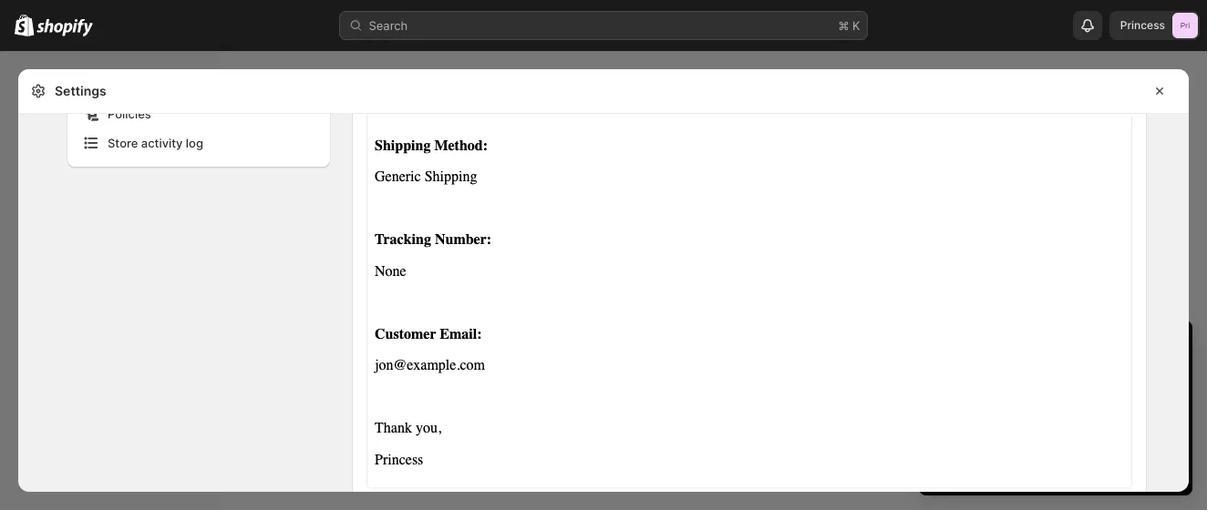 Task type: locate. For each thing, give the bounding box(es) containing it.
home link
[[11, 66, 208, 91]]

princess image
[[1173, 13, 1199, 38]]

shopify image
[[15, 14, 34, 36], [37, 19, 93, 37]]

0 horizontal spatial shopify image
[[15, 14, 34, 36]]

and
[[1021, 425, 1042, 439]]

activity
[[141, 136, 183, 151]]

log
[[186, 136, 203, 151]]

customize
[[1085, 407, 1142, 421]]

bonus
[[1070, 425, 1105, 439]]

search
[[369, 18, 408, 32]]

1 day left in your trial element
[[920, 369, 1193, 496]]

policies
[[108, 107, 151, 121]]

store activity log link
[[78, 131, 319, 156]]

add
[[1046, 425, 1067, 439]]

princess
[[1121, 19, 1166, 32]]

store
[[989, 425, 1018, 439]]

policies link
[[78, 102, 319, 127]]

k
[[853, 18, 861, 32]]

store activity log
[[108, 136, 203, 151]]

1 horizontal spatial shopify image
[[37, 19, 93, 37]]



Task type: describe. For each thing, give the bounding box(es) containing it.
store
[[108, 136, 138, 151]]

home
[[44, 71, 77, 85]]

to customize your online store and add bonus features
[[952, 407, 1170, 439]]

⌘ k
[[839, 18, 861, 32]]

your
[[1145, 407, 1170, 421]]

settings
[[55, 83, 106, 99]]

settings dialog
[[18, 0, 1190, 505]]

online
[[952, 425, 986, 439]]

to
[[1070, 407, 1081, 421]]

⌘
[[839, 18, 850, 32]]

features
[[1108, 425, 1154, 439]]



Task type: vqa. For each thing, say whether or not it's contained in the screenshot.
Analytics link at the top of page
no



